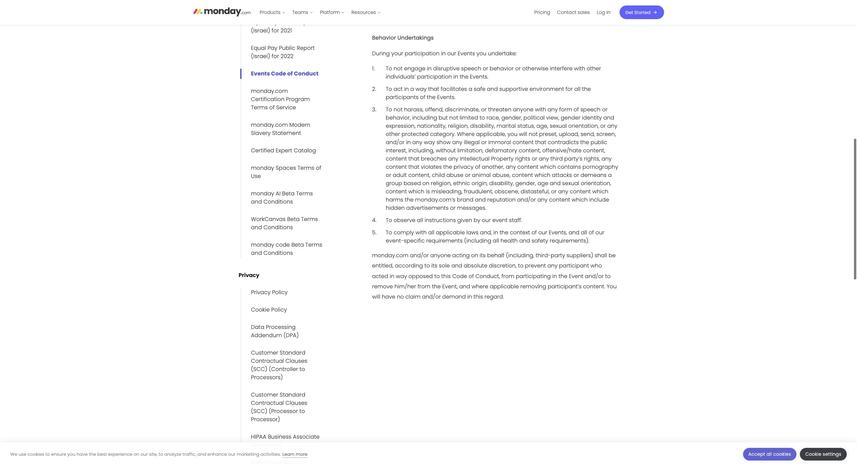 Task type: describe. For each thing, give the bounding box(es) containing it.
to up "you"
[[605, 273, 611, 280]]

report for equal pay public report (israel) for 2021
[[297, 18, 315, 26]]

which left "include"
[[572, 196, 588, 204]]

monday.com logo image
[[193, 4, 251, 19]]

teams link
[[289, 7, 317, 18]]

standard for (controller
[[280, 349, 305, 357]]

not inside to not engage in disruptive speech or behavior or otherwise interfere with other individuals' participation in the events.
[[394, 65, 403, 72]]

accept all cookies button
[[743, 449, 797, 461]]

to for to observe all instructions given by our event staff.
[[386, 217, 392, 224]]

events. inside to act in a way that facilitates a safe and supportive environment for all the participants of the events.
[[437, 93, 456, 101]]

(israel) for equal pay public report (israel) for 2022
[[251, 52, 270, 60]]

monday for monday ai beta terms and conditions
[[251, 190, 274, 198]]

not down the status,
[[529, 130, 538, 138]]

1 vertical spatial from
[[418, 283, 431, 291]]

individuals'
[[386, 73, 416, 81]]

equal pay public report (israel) for 2021
[[251, 18, 315, 34]]

marital
[[497, 122, 516, 130]]

which down third
[[540, 163, 556, 171]]

any up screen,
[[607, 122, 618, 130]]

any down distasteful, at the right top of page
[[538, 196, 548, 204]]

learn more link
[[282, 452, 308, 458]]

use
[[19, 452, 26, 458]]

conditions for ai
[[264, 198, 293, 206]]

entitled,
[[372, 262, 393, 270]]

certification
[[251, 95, 285, 103]]

monday.com for monday.com reporting hotline
[[251, 0, 288, 1]]

1 horizontal spatial a
[[469, 85, 472, 93]]

policy for cookie policy
[[271, 306, 287, 314]]

absolute
[[464, 262, 488, 270]]

data processing addendum (dpa) link
[[240, 323, 326, 341]]

and down context
[[519, 237, 530, 245]]

disruptive
[[433, 65, 460, 72]]

health
[[501, 237, 518, 245]]

events code of conduct link
[[240, 69, 322, 79]]

cookies for use
[[28, 452, 44, 458]]

any down attacks
[[558, 188, 568, 196]]

protected
[[402, 130, 429, 138]]

workcanvas beta terms and conditions link
[[240, 214, 326, 233]]

discriminate,
[[445, 106, 480, 114]]

way inside monday.com and/or anyone acting on its behalf (including, third-party suppliers) shall be entitled, according to its sole and absolute discretion, to prevent any participant who acted in way opposed to this code of conduct, from participating in the event and/or to remove him/her from the event, and where applicable removing participant's content. you will have no claim and/or demand in this regard.
[[396, 273, 407, 280]]

the inside the to comply with all applicable laws and, in the context of our events, and all of our event-specific requirements (including all health and safety requirements).
[[500, 229, 509, 237]]

privacy for privacy
[[239, 272, 259, 279]]

any left third
[[539, 155, 549, 163]]

customer for (processor
[[251, 391, 278, 399]]

of up gender
[[574, 106, 579, 114]]

workcanvas
[[251, 215, 286, 223]]

not up behavior,
[[394, 106, 403, 114]]

teams
[[292, 9, 308, 16]]

equal for equal pay public report (israel) for 2022
[[251, 44, 266, 52]]

will inside monday.com and/or anyone acting on its behalf (including, third-party suppliers) shall be entitled, according to its sole and absolute discretion, to prevent any participant who acted in way opposed to this code of conduct, from participating in the event and/or to remove him/her from the event, and where applicable removing participant's content. you will have no claim and/or demand in this regard.
[[372, 293, 380, 301]]

0 vertical spatial from
[[502, 273, 515, 280]]

of up safety
[[532, 229, 537, 237]]

specific
[[404, 237, 425, 245]]

speech inside to not engage in disruptive speech or behavior or otherwise interfere with other individuals' participation in the events.
[[461, 65, 481, 72]]

and up requirements).
[[569, 229, 580, 237]]

in right log
[[607, 9, 611, 16]]

by
[[474, 217, 480, 224]]

cookie settings button
[[800, 449, 847, 461]]

removing
[[520, 283, 546, 291]]

customer for (controller
[[251, 349, 278, 357]]

with inside the to comply with all applicable laws and, in the context of our events, and all of our event-specific requirements (including all health and safety requirements).
[[416, 229, 427, 237]]

best
[[97, 452, 107, 458]]

any up pornography at top
[[602, 155, 612, 163]]

to left the "ensure" on the left bottom of the page
[[45, 452, 50, 458]]

customer standard contractual clauses (scc) (processor to processor) link
[[240, 390, 326, 425]]

that up based at the left top
[[408, 163, 420, 171]]

monday.com certification program terms of service link
[[240, 86, 326, 113]]

reputation
[[487, 196, 516, 204]]

and/or up content.
[[585, 273, 604, 280]]

pornography
[[583, 163, 618, 171]]

rights
[[515, 155, 530, 163]]

ethnic
[[453, 180, 470, 187]]

monday.com's
[[415, 196, 456, 204]]

cookie for cookie policy
[[251, 306, 270, 314]]

will inside to not harass, offend, discriminate, or threaten anyone with any form of speech or behavior, including but not limited to race, gender, political view, gender identity and expression, nationality, religion, disability, marital status, age, sexual orientation, or any other protected category. where applicable, you will not preset, upload, send, screen, and/or in any way show any illegal or immoral content that contradicts the public interest, including, without limitation, defamatory content, offensive/hate content, content that breaches any intellectual property rights or any third party's rights, any content that violates the privacy of another, any content which contains pornography or adult content, child abuse or animal abuse, content which attacks or demeans a group based on religion, ethnic origin, disability, gender, age and sexual orientation, content which is misleading, fraudulent, obscene, distasteful, or any content which harms the monday.com's brand and reputation and/or any content which include hidden advertisements or messages.
[[519, 130, 527, 138]]

harass,
[[404, 106, 424, 114]]

events code of conduct
[[251, 70, 319, 78]]

(dpa)
[[284, 332, 299, 340]]

1 horizontal spatial content,
[[519, 147, 541, 155]]

speech inside to not harass, offend, discriminate, or threaten anyone with any form of speech or behavior, including but not limited to race, gender, political view, gender identity and expression, nationality, religion, disability, marital status, age, sexual orientation, or any other protected category. where applicable, you will not preset, upload, send, screen, and/or in any way show any illegal or immoral content that contradicts the public interest, including, without limitation, defamatory content, offensive/hate content, content that breaches any intellectual property rights or any third party's rights, any content that violates the privacy of another, any content which contains pornography or adult content, child abuse or animal abuse, content which attacks or demeans a group based on religion, ethnic origin, disability, gender, age and sexual orientation, content which is misleading, fraudulent, obscene, distasteful, or any content which harms the monday.com's brand and reputation and/or any content which include hidden advertisements or messages.
[[581, 106, 601, 114]]

the left the event,
[[432, 283, 441, 291]]

our up shall
[[596, 229, 605, 237]]

experience
[[108, 452, 132, 458]]

including
[[412, 114, 437, 122]]

our right by
[[482, 217, 491, 224]]

of up requirements).
[[589, 229, 594, 237]]

1 vertical spatial this
[[474, 293, 483, 301]]

beta for ai
[[282, 190, 295, 198]]

1 vertical spatial gender,
[[516, 180, 536, 187]]

and/or up interest,
[[386, 139, 405, 146]]

monday.com for monday.com and/or anyone acting on its behalf (including, third-party suppliers) shall be entitled, according to its sole and absolute discretion, to prevent any participant who acted in way opposed to this code of conduct, from participating in the event and/or to remove him/her from the event, and where applicable removing participant's content. you will have no claim and/or demand in this regard.
[[372, 252, 409, 260]]

not right but in the top right of the page
[[449, 114, 458, 122]]

age
[[538, 180, 548, 187]]

participating
[[516, 273, 551, 280]]

1 vertical spatial events
[[251, 70, 270, 78]]

monday.com modern slavery statement link
[[240, 120, 326, 138]]

to for to act in a way that facilitates a safe and supportive environment for all the participants of the events.
[[386, 85, 392, 93]]

the up participant's
[[559, 273, 567, 280]]

the down send,
[[580, 139, 589, 146]]

(scc) for processors)
[[251, 366, 267, 374]]

a inside to not harass, offend, discriminate, or threaten anyone with any form of speech or behavior, including but not limited to race, gender, political view, gender identity and expression, nationality, religion, disability, marital status, age, sexual orientation, or any other protected category. where applicable, you will not preset, upload, send, screen, and/or in any way show any illegal or immoral content that contradicts the public interest, including, without limitation, defamatory content, offensive/hate content, content that breaches any intellectual property rights or any third party's rights, any content that violates the privacy of another, any content which contains pornography or adult content, child abuse or animal abuse, content which attacks or demeans a group based on religion, ethnic origin, disability, gender, age and sexual orientation, content which is misleading, fraudulent, obscene, distasteful, or any content which harms the monday.com's brand and reputation and/or any content which include hidden advertisements or messages.
[[608, 171, 612, 179]]

monday code beta terms and conditions
[[251, 241, 322, 257]]

terms for monday ai beta terms and conditions
[[296, 190, 313, 198]]

and up screen,
[[604, 114, 614, 122]]

terms for monday code beta terms and conditions
[[305, 241, 322, 249]]

third-
[[536, 252, 551, 260]]

abuse,
[[493, 171, 511, 179]]

advertisements
[[406, 204, 449, 212]]

sole
[[439, 262, 450, 270]]

requirements
[[426, 237, 463, 245]]

property
[[491, 155, 514, 163]]

and/or right the claim
[[422, 293, 441, 301]]

for for 2022
[[272, 52, 279, 60]]

settings
[[823, 452, 842, 458]]

report for equal pay public report (israel) for 2022
[[297, 44, 315, 52]]

obscene,
[[495, 188, 519, 196]]

all up requirements).
[[581, 229, 587, 237]]

adult
[[393, 171, 407, 179]]

terms for monday.com certification program terms of service
[[251, 104, 268, 111]]

context
[[510, 229, 530, 237]]

threaten
[[488, 106, 512, 114]]

and down attacks
[[550, 180, 561, 187]]

2 horizontal spatial content,
[[583, 147, 605, 155]]

staff.
[[509, 217, 522, 224]]

limited
[[460, 114, 478, 122]]

processor)
[[251, 416, 280, 424]]

our right enhance
[[228, 452, 236, 458]]

any inside monday.com and/or anyone acting on its behalf (including, third-party suppliers) shall be entitled, according to its sole and absolute discretion, to prevent any participant who acted in way opposed to this code of conduct, from participating in the event and/or to remove him/her from the event, and where applicable removing participant's content. you will have no claim and/or demand in this regard.
[[548, 262, 558, 270]]

any down property
[[506, 163, 516, 171]]

behavior
[[490, 65, 514, 72]]

any down where at right
[[452, 139, 463, 146]]

0 vertical spatial gender,
[[502, 114, 522, 122]]

way inside to not harass, offend, discriminate, or threaten anyone with any form of speech or behavior, including but not limited to race, gender, political view, gender identity and expression, nationality, religion, disability, marital status, age, sexual orientation, or any other protected category. where applicable, you will not preset, upload, send, screen, and/or in any way show any illegal or immoral content that contradicts the public interest, including, without limitation, defamatory content, offensive/hate content, content that breaches any intellectual property rights or any third party's rights, any content that violates the privacy of another, any content which contains pornography or adult content, child abuse or animal abuse, content which attacks or demeans a group based on religion, ethnic origin, disability, gender, age and sexual orientation, content which is misleading, fraudulent, obscene, distasteful, or any content which harms the monday.com's brand and reputation and/or any content which include hidden advertisements or messages.
[[424, 139, 435, 146]]

of inside monday.com certification program terms of service
[[269, 104, 275, 111]]

event-
[[386, 237, 404, 245]]

0 vertical spatial its
[[480, 252, 486, 260]]

facilitates
[[441, 85, 467, 93]]

equal pay public report (israel) for 2022
[[251, 44, 315, 60]]

any down without
[[448, 155, 458, 163]]

monday.com certification program terms of service
[[251, 87, 310, 111]]

0 vertical spatial events
[[458, 50, 475, 58]]

during
[[372, 50, 390, 58]]

in up 'facilitates' on the top right of page
[[454, 73, 458, 81]]

to inside to not harass, offend, discriminate, or threaten anyone with any form of speech or behavior, including but not limited to race, gender, political view, gender identity and expression, nationality, religion, disability, marital status, age, sexual orientation, or any other protected category. where applicable, you will not preset, upload, send, screen, and/or in any way show any illegal or immoral content that contradicts the public interest, including, without limitation, defamatory content, offensive/hate content, content that breaches any intellectual property rights or any third party's rights, any content that violates the privacy of another, any content which contains pornography or adult content, child abuse or animal abuse, content which attacks or demeans a group based on religion, ethnic origin, disability, gender, age and sexual orientation, content which is misleading, fraudulent, obscene, distasteful, or any content which harms the monday.com's brand and reputation and/or any content which include hidden advertisements or messages.
[[480, 114, 485, 122]]

third
[[551, 155, 563, 163]]

for for 2021
[[272, 27, 279, 34]]

use
[[251, 172, 261, 180]]

1 vertical spatial disability,
[[489, 180, 514, 187]]

observe
[[394, 217, 416, 224]]

1 horizontal spatial you
[[477, 50, 487, 58]]

in right engage
[[427, 65, 432, 72]]

in inside to act in a way that facilitates a safe and supportive environment for all the participants of the events.
[[404, 85, 409, 93]]

slavery
[[251, 129, 271, 137]]

you
[[607, 283, 617, 291]]

cookie for cookie settings
[[806, 452, 822, 458]]

0 horizontal spatial this
[[441, 273, 451, 280]]

2021
[[281, 27, 292, 34]]

platform link
[[317, 7, 348, 18]]

main element
[[256, 0, 664, 25]]

the up identity
[[582, 85, 591, 93]]

that down preset,
[[535, 139, 546, 146]]

and/or up "according"
[[410, 252, 429, 260]]

and inside to act in a way that facilitates a safe and supportive environment for all the participants of the events.
[[487, 85, 498, 93]]

the left the best
[[89, 452, 96, 458]]

agreement
[[251, 442, 282, 450]]

immoral
[[488, 139, 511, 146]]

accept all cookies
[[749, 452, 791, 458]]

fraudulent,
[[464, 188, 493, 196]]

monday.com for monday.com modern slavery statement
[[251, 121, 288, 129]]

and down fraudulent,
[[475, 196, 486, 204]]

1 vertical spatial religion,
[[431, 180, 452, 187]]

monday for monday spaces terms of use
[[251, 164, 274, 172]]

in up disruptive
[[441, 50, 446, 58]]

offensive/hate
[[542, 147, 582, 155]]

preset,
[[539, 130, 557, 138]]

the inside to not engage in disruptive speech or behavior or otherwise interfere with other individuals' participation in the events.
[[460, 73, 469, 81]]

0 vertical spatial orientation,
[[569, 122, 599, 130]]

expression,
[[386, 122, 416, 130]]

0 horizontal spatial its
[[431, 262, 437, 270]]

1 vertical spatial orientation,
[[581, 180, 611, 187]]

terms inside monday spaces terms of use
[[298, 164, 314, 172]]

resources
[[352, 9, 376, 16]]

all down advertisements
[[417, 217, 423, 224]]

analyze
[[164, 452, 181, 458]]

clauses for (controller
[[285, 358, 307, 365]]

associate
[[293, 434, 320, 441]]

processors)
[[251, 374, 283, 382]]

in inside to not harass, offend, discriminate, or threaten anyone with any form of speech or behavior, including but not limited to race, gender, political view, gender identity and expression, nationality, religion, disability, marital status, age, sexual orientation, or any other protected category. where applicable, you will not preset, upload, send, screen, and/or in any way show any illegal or immoral content that contradicts the public interest, including, without limitation, defamatory content, offensive/hate content, content that breaches any intellectual property rights or any third party's rights, any content that violates the privacy of another, any content which contains pornography or adult content, child abuse or animal abuse, content which attacks or demeans a group based on religion, ethnic origin, disability, gender, age and sexual orientation, content which is misleading, fraudulent, obscene, distasteful, or any content which harms the monday.com's brand and reputation and/or any content which include hidden advertisements or messages.
[[406, 139, 411, 146]]

have inside monday.com and/or anyone acting on its behalf (including, third-party suppliers) shall be entitled, according to its sole and absolute discretion, to prevent any participant who acted in way opposed to this code of conduct, from participating in the event and/or to remove him/her from the event, and where applicable removing participant's content. you will have no claim and/or demand in this regard.
[[382, 293, 395, 301]]

all left health
[[493, 237, 499, 245]]

your
[[391, 50, 403, 58]]

products link
[[256, 7, 289, 18]]

origin,
[[472, 180, 488, 187]]

other inside to not harass, offend, discriminate, or threaten anyone with any form of speech or behavior, including but not limited to race, gender, political view, gender identity and expression, nationality, religion, disability, marital status, age, sexual orientation, or any other protected category. where applicable, you will not preset, upload, send, screen, and/or in any way show any illegal or immoral content that contradicts the public interest, including, without limitation, defamatory content, offensive/hate content, content that breaches any intellectual property rights or any third party's rights, any content that violates the privacy of another, any content which contains pornography or adult content, child abuse or animal abuse, content which attacks or demeans a group based on religion, ethnic origin, disability, gender, age and sexual orientation, content which is misleading, fraudulent, obscene, distasteful, or any content which harms the monday.com's brand and reputation and/or any content which include hidden advertisements or messages.
[[386, 130, 400, 138]]

equal pay public report (israel) for 2021 link
[[240, 17, 326, 36]]

in up participant's
[[552, 273, 557, 280]]

0 vertical spatial religion,
[[448, 122, 469, 130]]

contact
[[557, 9, 577, 16]]

our left site,
[[141, 452, 148, 458]]

in right acted
[[390, 273, 394, 280]]

the up the abuse on the top of page
[[443, 163, 452, 171]]

0 vertical spatial disability,
[[470, 122, 495, 130]]



Task type: locate. For each thing, give the bounding box(es) containing it.
(scc) for processor)
[[251, 408, 267, 416]]

0 vertical spatial monday
[[251, 164, 274, 172]]

other
[[587, 65, 601, 72], [386, 130, 400, 138]]

1 horizontal spatial from
[[502, 273, 515, 280]]

cookie
[[251, 306, 270, 314], [806, 452, 822, 458]]

conditions inside monday code beta terms and conditions
[[264, 249, 293, 257]]

act
[[394, 85, 403, 93]]

standard inside customer standard contractual clauses (scc) (processor to processor)
[[280, 391, 305, 399]]

anyone inside to not harass, offend, discriminate, or threaten anyone with any form of speech or behavior, including but not limited to race, gender, political view, gender identity and expression, nationality, religion, disability, marital status, age, sexual orientation, or any other protected category. where applicable, you will not preset, upload, send, screen, and/or in any way show any illegal or immoral content that contradicts the public interest, including, without limitation, defamatory content, offensive/hate content, content that breaches any intellectual property rights or any third party's rights, any content that violates the privacy of another, any content which contains pornography or adult content, child abuse or animal abuse, content which attacks or demeans a group based on religion, ethnic origin, disability, gender, age and sexual orientation, content which is misleading, fraudulent, obscene, distasteful, or any content which harms the monday.com's brand and reputation and/or any content which include hidden advertisements or messages.
[[513, 106, 534, 114]]

monday left ai
[[251, 190, 274, 198]]

1 vertical spatial have
[[77, 452, 88, 458]]

3 to from the top
[[386, 106, 392, 114]]

terms inside monday code beta terms and conditions
[[305, 241, 322, 249]]

cookies right use
[[28, 452, 44, 458]]

supportive
[[499, 85, 528, 93]]

events. inside to not engage in disruptive speech or behavior or otherwise interfere with other individuals' participation in the events.
[[470, 73, 488, 81]]

public for 2021
[[279, 18, 295, 26]]

which down based at the left top
[[408, 188, 424, 196]]

of inside monday.com and/or anyone acting on its behalf (including, third-party suppliers) shall be entitled, according to its sole and absolute discretion, to prevent any participant who acted in way opposed to this code of conduct, from participating in the event and/or to remove him/her from the event, and where applicable removing participant's content. you will have no claim and/or demand in this regard.
[[469, 273, 474, 280]]

dialog containing we use cookies to ensure you have the best experience on our site, to analyze traffic, and enhance our marketing activities.
[[0, 443, 857, 467]]

undertakings
[[398, 34, 434, 42]]

applicable
[[436, 229, 465, 237], [490, 283, 519, 291]]

1 vertical spatial with
[[535, 106, 546, 114]]

(israel) for equal pay public report (israel) for 2021
[[251, 27, 270, 34]]

0 horizontal spatial code
[[271, 70, 286, 78]]

behavior undertakings
[[372, 34, 434, 42]]

any down party on the bottom of page
[[548, 262, 558, 270]]

1 vertical spatial participation
[[417, 73, 452, 81]]

conditions down workcanvas
[[264, 224, 293, 232]]

participant
[[559, 262, 589, 270]]

1 vertical spatial pay
[[268, 44, 277, 52]]

ai
[[276, 190, 281, 198]]

be
[[609, 252, 616, 260]]

which up age
[[535, 171, 551, 179]]

to comply with all applicable laws and, in the context of our events, and all of our event-specific requirements (including all health and safety requirements).
[[386, 229, 605, 245]]

code down 2022
[[271, 70, 286, 78]]

terms inside monday.com certification program terms of service
[[251, 104, 268, 111]]

clauses up (processor
[[285, 400, 307, 408]]

acting
[[452, 252, 470, 260]]

orientation,
[[569, 122, 599, 130], [581, 180, 611, 187]]

0 vertical spatial for
[[272, 27, 279, 34]]

is
[[426, 188, 430, 196]]

beta for code
[[291, 241, 304, 249]]

(israel) inside the equal pay public report (israel) for 2021
[[251, 27, 270, 34]]

equal inside the equal pay public report (israel) for 2021
[[251, 18, 266, 26]]

1 vertical spatial other
[[386, 130, 400, 138]]

that inside to act in a way that facilitates a safe and supportive environment for all the participants of the events.
[[428, 85, 439, 93]]

the right harms
[[405, 196, 414, 204]]

1 vertical spatial applicable
[[490, 283, 519, 291]]

to for to not harass, offend, discriminate, or threaten anyone with any form of speech or behavior, including but not limited to race, gender, political view, gender identity and expression, nationality, religion, disability, marital status, age, sexual orientation, or any other protected category. where applicable, you will not preset, upload, send, screen, and/or in any way show any illegal or immoral content that contradicts the public interest, including, without limitation, defamatory content, offensive/hate content, content that breaches any intellectual property rights or any third party's rights, any content that violates the privacy of another, any content which contains pornography or adult content, child abuse or animal abuse, content which attacks or demeans a group based on religion, ethnic origin, disability, gender, age and sexual orientation, content which is misleading, fraudulent, obscene, distasteful, or any content which harms the monday.com's brand and reputation and/or any content which include hidden advertisements or messages.
[[386, 106, 392, 114]]

orientation, up send,
[[569, 122, 599, 130]]

pay
[[268, 18, 277, 26], [268, 44, 277, 52]]

with inside to not engage in disruptive speech or behavior or otherwise interfere with other individuals' participation in the events.
[[574, 65, 585, 72]]

2 clauses from the top
[[285, 400, 307, 408]]

1 vertical spatial privacy
[[251, 289, 271, 297]]

conduct,
[[476, 273, 500, 280]]

no
[[397, 293, 404, 301]]

clauses inside customer standard contractual clauses (scc) (processor to processor)
[[285, 400, 307, 408]]

0 vertical spatial (scc)
[[251, 366, 267, 374]]

requirements).
[[550, 237, 590, 245]]

policy
[[272, 289, 288, 297], [271, 306, 287, 314]]

2 equal from the top
[[251, 44, 266, 52]]

marketing
[[237, 452, 259, 458]]

intellectual
[[460, 155, 490, 163]]

all inside button
[[767, 452, 772, 458]]

2 standard from the top
[[280, 391, 305, 399]]

customer inside customer standard contractual clauses (scc)             (controller to processors)
[[251, 349, 278, 357]]

conditions down 'code'
[[264, 249, 293, 257]]

0 vertical spatial code
[[271, 70, 286, 78]]

and inside workcanvas beta terms and conditions
[[251, 224, 262, 232]]

to inside customer standard contractual clauses (scc) (processor to processor)
[[300, 408, 305, 416]]

1 horizontal spatial have
[[382, 293, 395, 301]]

0 horizontal spatial have
[[77, 452, 88, 458]]

hipaa business associate agreement link
[[240, 433, 326, 451]]

beta inside monday code beta terms and conditions
[[291, 241, 304, 249]]

privacy policy
[[251, 289, 288, 297]]

participation inside to not engage in disruptive speech or behavior or otherwise interfere with other individuals' participation in the events.
[[417, 73, 452, 81]]

content, up rights at right top
[[519, 147, 541, 155]]

way inside to act in a way that facilitates a safe and supportive environment for all the participants of the events.
[[416, 85, 427, 93]]

certified expert catalog
[[251, 147, 316, 155]]

1 horizontal spatial other
[[587, 65, 601, 72]]

without
[[436, 147, 456, 155]]

cookies
[[28, 452, 44, 458], [773, 452, 791, 458]]

cookies inside button
[[773, 452, 791, 458]]

1 vertical spatial policy
[[271, 306, 287, 314]]

traffic,
[[183, 452, 196, 458]]

speech up safe
[[461, 65, 481, 72]]

(scc) inside customer standard contractual clauses (scc) (processor to processor)
[[251, 408, 267, 416]]

content,
[[519, 147, 541, 155], [583, 147, 605, 155], [408, 171, 430, 179]]

contractual for (controller
[[251, 358, 284, 365]]

policy for privacy policy
[[272, 289, 288, 297]]

to up individuals'
[[386, 65, 392, 72]]

and down acting
[[451, 262, 462, 270]]

its left sole at the right of the page
[[431, 262, 437, 270]]

contractual
[[251, 358, 284, 365], [251, 400, 284, 408]]

to for to not engage in disruptive speech or behavior or otherwise interfere with other individuals' participation in the events.
[[386, 65, 392, 72]]

harms
[[386, 196, 403, 204]]

1 conditions from the top
[[264, 198, 293, 206]]

to right (controller
[[300, 366, 305, 374]]

will down the status,
[[519, 130, 527, 138]]

monday inside 'monday ai beta terms and conditions'
[[251, 190, 274, 198]]

you inside dialog
[[67, 452, 75, 458]]

1 vertical spatial way
[[424, 139, 435, 146]]

other inside to not engage in disruptive speech or behavior or otherwise interfere with other individuals' participation in the events.
[[587, 65, 601, 72]]

1 equal from the top
[[251, 18, 266, 26]]

and right 'traffic,'
[[197, 452, 206, 458]]

0 vertical spatial privacy
[[239, 272, 259, 279]]

monday inside monday spaces terms of use
[[251, 164, 274, 172]]

0 vertical spatial other
[[587, 65, 601, 72]]

report inside the equal pay public report (israel) for 2021
[[297, 18, 315, 26]]

1 clauses from the top
[[285, 358, 307, 365]]

2 (israel) from the top
[[251, 52, 270, 60]]

code
[[271, 70, 286, 78], [452, 273, 467, 280]]

content.
[[583, 283, 605, 291]]

religion, up where at right
[[448, 122, 469, 130]]

to not harass, offend, discriminate, or threaten anyone with any form of speech or behavior, including but not limited to race, gender, political view, gender identity and expression, nationality, religion, disability, marital status, age, sexual orientation, or any other protected category. where applicable, you will not preset, upload, send, screen, and/or in any way show any illegal or immoral content that contradicts the public interest, including, without limitation, defamatory content, offensive/hate content, content that breaches any intellectual property rights or any third party's rights, any content that violates the privacy of another, any content which contains pornography or adult content, child abuse or animal abuse, content which attacks or demeans a group based on religion, ethnic origin, disability, gender, age and sexual orientation, content which is misleading, fraudulent, obscene, distasteful, or any content which harms the monday.com's brand and reputation and/or any content which include hidden advertisements or messages.
[[386, 106, 618, 212]]

1 vertical spatial report
[[297, 44, 315, 52]]

customer down addendum
[[251, 349, 278, 357]]

safe
[[474, 85, 486, 93]]

equal inside the equal pay public report (israel) for 2022
[[251, 44, 266, 52]]

certified expert catalog link
[[240, 146, 320, 156]]

log
[[597, 9, 605, 16]]

(israel) down products
[[251, 27, 270, 34]]

0 horizontal spatial cookie
[[251, 306, 270, 314]]

to inside the to comply with all applicable laws and, in the context of our events, and all of our event-specific requirements (including all health and safety requirements).
[[386, 229, 392, 237]]

on up absolute
[[471, 252, 478, 260]]

0 vertical spatial cookie
[[251, 306, 270, 314]]

2 vertical spatial monday
[[251, 241, 274, 249]]

0 horizontal spatial a
[[410, 85, 414, 93]]

interfere
[[550, 65, 573, 72]]

pay for 2021
[[268, 18, 277, 26]]

1 report from the top
[[297, 18, 315, 26]]

party
[[551, 252, 565, 260]]

1 horizontal spatial code
[[452, 273, 467, 280]]

to act in a way that facilitates a safe and supportive environment for all the participants of the events.
[[386, 85, 591, 101]]

1 vertical spatial monday
[[251, 190, 274, 198]]

standard inside customer standard contractual clauses (scc)             (controller to processors)
[[280, 349, 305, 357]]

of
[[287, 70, 293, 78], [420, 93, 425, 101], [269, 104, 275, 111], [574, 106, 579, 114], [475, 163, 480, 171], [316, 164, 321, 172], [532, 229, 537, 237], [589, 229, 594, 237], [469, 273, 474, 280]]

2 horizontal spatial with
[[574, 65, 585, 72]]

1 vertical spatial anyone
[[430, 252, 451, 260]]

monday left 'code'
[[251, 241, 274, 249]]

0 horizontal spatial events.
[[437, 93, 456, 101]]

which up "include"
[[593, 188, 609, 196]]

1 monday from the top
[[251, 164, 274, 172]]

0 horizontal spatial will
[[372, 293, 380, 301]]

to down hidden
[[386, 217, 392, 224]]

events up "certification"
[[251, 70, 270, 78]]

will down remove
[[372, 293, 380, 301]]

1 horizontal spatial events
[[458, 50, 475, 58]]

1 to from the top
[[386, 65, 392, 72]]

1 vertical spatial for
[[272, 52, 279, 60]]

3 monday from the top
[[251, 241, 274, 249]]

(controller
[[269, 366, 298, 374]]

(scc) up processor)
[[251, 408, 267, 416]]

all down instructions
[[428, 229, 434, 237]]

and/or down distasteful, at the right top of page
[[517, 196, 536, 204]]

violates
[[421, 163, 442, 171]]

on inside dialog
[[134, 452, 139, 458]]

privacy policy link
[[240, 288, 291, 298]]

1 horizontal spatial its
[[480, 252, 486, 260]]

0 horizontal spatial on
[[134, 452, 139, 458]]

monday for monday code beta terms and conditions
[[251, 241, 274, 249]]

1 horizontal spatial on
[[422, 180, 429, 187]]

privacy up cookie policy link in the left of the page
[[251, 289, 271, 297]]

for inside the equal pay public report (israel) for 2022
[[272, 52, 279, 60]]

contractual inside customer standard contractual clauses (scc) (processor to processor)
[[251, 400, 284, 408]]

monday inside monday code beta terms and conditions
[[251, 241, 274, 249]]

1 vertical spatial sexual
[[562, 180, 579, 187]]

in
[[607, 9, 611, 16], [441, 50, 446, 58], [427, 65, 432, 72], [454, 73, 458, 81], [404, 85, 409, 93], [406, 139, 411, 146], [493, 229, 498, 237], [390, 273, 394, 280], [552, 273, 557, 280], [467, 293, 472, 301]]

pay inside the equal pay public report (israel) for 2022
[[268, 44, 277, 52]]

to down (including,
[[518, 262, 524, 270]]

all right the "accept"
[[767, 452, 772, 458]]

monday.com inside monday.com and/or anyone acting on its behalf (including, third-party suppliers) shall be entitled, according to its sole and absolute discretion, to prevent any participant who acted in way opposed to this code of conduct, from participating in the event and/or to remove him/her from the event, and where applicable removing participant's content. you will have no claim and/or demand in this regard.
[[372, 252, 409, 260]]

contact sales
[[557, 9, 590, 16]]

to inside to act in a way that facilitates a safe and supportive environment for all the participants of the events.
[[386, 85, 392, 93]]

0 horizontal spatial with
[[416, 229, 427, 237]]

terms right ai
[[296, 190, 313, 198]]

clauses inside customer standard contractual clauses (scc)             (controller to processors)
[[285, 358, 307, 365]]

1 vertical spatial conditions
[[264, 224, 293, 232]]

our up safety
[[538, 229, 547, 237]]

0 horizontal spatial you
[[67, 452, 75, 458]]

applicable inside the to comply with all applicable laws and, in the context of our events, and all of our event-specific requirements (including all health and safety requirements).
[[436, 229, 465, 237]]

started
[[635, 9, 651, 16]]

policy up cookie policy
[[272, 289, 288, 297]]

1 horizontal spatial speech
[[581, 106, 601, 114]]

its
[[480, 252, 486, 260], [431, 262, 437, 270]]

any down the protected
[[412, 139, 422, 146]]

terms inside 'monday ai beta terms and conditions'
[[296, 190, 313, 198]]

and right the event,
[[459, 283, 470, 291]]

of inside monday spaces terms of use
[[316, 164, 321, 172]]

to down sole at the right of the page
[[434, 273, 440, 280]]

terms right 'code'
[[305, 241, 322, 249]]

code up the event,
[[452, 273, 467, 280]]

and inside 'monday ai beta terms and conditions'
[[251, 198, 262, 206]]

beta inside workcanvas beta terms and conditions
[[287, 215, 300, 223]]

get started
[[625, 9, 651, 16]]

way
[[416, 85, 427, 93], [424, 139, 435, 146], [396, 273, 407, 280]]

1 horizontal spatial applicable
[[490, 283, 519, 291]]

all inside to act in a way that facilitates a safe and supportive environment for all the participants of the events.
[[574, 85, 581, 93]]

with up specific
[[416, 229, 427, 237]]

1 vertical spatial standard
[[280, 391, 305, 399]]

2 public from the top
[[279, 44, 295, 52]]

monday.com inside monday.com reporting hotline
[[251, 0, 288, 1]]

you inside to not harass, offend, discriminate, or threaten anyone with any form of speech or behavior, including but not limited to race, gender, political view, gender identity and expression, nationality, religion, disability, marital status, age, sexual orientation, or any other protected category. where applicable, you will not preset, upload, send, screen, and/or in any way show any illegal or immoral content that contradicts the public interest, including, without limitation, defamatory content, offensive/hate content, content that breaches any intellectual property rights or any third party's rights, any content that violates the privacy of another, any content which contains pornography or adult content, child abuse or animal abuse, content which attacks or demeans a group based on religion, ethnic origin, disability, gender, age and sexual orientation, content which is misleading, fraudulent, obscene, distasteful, or any content which harms the monday.com's brand and reputation and/or any content which include hidden advertisements or messages.
[[508, 130, 518, 138]]

0 vertical spatial way
[[416, 85, 427, 93]]

and inside dialog
[[197, 452, 206, 458]]

terms inside workcanvas beta terms and conditions
[[301, 215, 318, 223]]

(israel) left 2022
[[251, 52, 270, 60]]

2 vertical spatial conditions
[[264, 249, 293, 257]]

equal pay public report (israel) for 2022 link
[[240, 43, 326, 61]]

1 (scc) from the top
[[251, 366, 267, 374]]

a up the participants
[[410, 85, 414, 93]]

for up form
[[566, 85, 573, 93]]

cookie inside button
[[806, 452, 822, 458]]

public inside the equal pay public report (israel) for 2021
[[279, 18, 295, 26]]

conditions inside workcanvas beta terms and conditions
[[264, 224, 293, 232]]

other down expression, on the top of the page
[[386, 130, 400, 138]]

of down "certification"
[[269, 104, 275, 111]]

0 vertical spatial events.
[[470, 73, 488, 81]]

send,
[[581, 130, 595, 138]]

reporting
[[289, 0, 316, 1]]

of down intellectual
[[475, 163, 480, 171]]

0 vertical spatial beta
[[282, 190, 295, 198]]

0 horizontal spatial content,
[[408, 171, 430, 179]]

in inside the to comply with all applicable laws and, in the context of our events, and all of our event-specific requirements (including all health and safety requirements).
[[493, 229, 498, 237]]

clauses for (processor
[[285, 400, 307, 408]]

monday.com inside monday.com certification program terms of service
[[251, 87, 288, 95]]

2 to from the top
[[386, 85, 392, 93]]

2 pay from the top
[[268, 44, 277, 52]]

with right interfere
[[574, 65, 585, 72]]

0 vertical spatial you
[[477, 50, 487, 58]]

pricing
[[534, 9, 550, 16]]

1 contractual from the top
[[251, 358, 284, 365]]

0 vertical spatial applicable
[[436, 229, 465, 237]]

monday spaces terms of use
[[251, 164, 321, 180]]

resources link
[[348, 7, 384, 18]]

2 vertical spatial with
[[416, 229, 427, 237]]

have left the no
[[382, 293, 395, 301]]

0 vertical spatial sexual
[[550, 122, 567, 130]]

illegal
[[464, 139, 480, 146]]

0 horizontal spatial speech
[[461, 65, 481, 72]]

dialog
[[0, 443, 857, 467]]

1 pay from the top
[[268, 18, 277, 26]]

to right (processor
[[300, 408, 305, 416]]

1 (israel) from the top
[[251, 27, 270, 34]]

2 conditions from the top
[[264, 224, 293, 232]]

of inside to act in a way that facilitates a safe and supportive environment for all the participants of the events.
[[420, 93, 425, 101]]

the up offend, in the top of the page
[[427, 93, 436, 101]]

0 vertical spatial report
[[297, 18, 315, 26]]

monday.com inside monday.com modern slavery statement
[[251, 121, 288, 129]]

that down including,
[[408, 155, 420, 163]]

1 customer from the top
[[251, 349, 278, 357]]

products
[[260, 9, 281, 16]]

sales
[[578, 9, 590, 16]]

anyone up political at right top
[[513, 106, 534, 114]]

religion, down child in the top of the page
[[431, 180, 452, 187]]

1 vertical spatial equal
[[251, 44, 266, 52]]

log in link
[[594, 7, 614, 18]]

1 vertical spatial (scc)
[[251, 408, 267, 416]]

2 horizontal spatial you
[[508, 130, 518, 138]]

not up individuals'
[[394, 65, 403, 72]]

a down pornography at top
[[608, 171, 612, 179]]

in down where in the bottom right of the page
[[467, 293, 472, 301]]

disability, down abuse,
[[489, 180, 514, 187]]

any up the view,
[[548, 106, 558, 114]]

hotline
[[251, 1, 270, 9]]

list containing products
[[256, 0, 384, 25]]

privacy up privacy policy link
[[239, 272, 259, 279]]

beta inside 'monday ai beta terms and conditions'
[[282, 190, 295, 198]]

0 horizontal spatial other
[[386, 130, 400, 138]]

1 public from the top
[[279, 18, 295, 26]]

public inside the equal pay public report (israel) for 2022
[[279, 44, 295, 52]]

have
[[382, 293, 395, 301], [77, 452, 88, 458]]

to inside to not engage in disruptive speech or behavior or otherwise interfere with other individuals' participation in the events.
[[386, 65, 392, 72]]

4 to from the top
[[386, 217, 392, 224]]

distasteful,
[[521, 188, 550, 196]]

0 vertical spatial on
[[422, 180, 429, 187]]

workcanvas beta terms and conditions
[[251, 215, 318, 232]]

view,
[[546, 114, 559, 122]]

orientation, down demeans
[[581, 180, 611, 187]]

participation down disruptive
[[417, 73, 452, 81]]

with inside to not harass, offend, discriminate, or threaten anyone with any form of speech or behavior, including but not limited to race, gender, political view, gender identity and expression, nationality, religion, disability, marital status, age, sexual orientation, or any other protected category. where applicable, you will not preset, upload, send, screen, and/or in any way show any illegal or immoral content that contradicts the public interest, including, without limitation, defamatory content, offensive/hate content, content that breaches any intellectual property rights or any third party's rights, any content that violates the privacy of another, any content which contains pornography or adult content, child abuse or animal abuse, content which attacks or demeans a group based on religion, ethnic origin, disability, gender, age and sexual orientation, content which is misleading, fraudulent, obscene, distasteful, or any content which harms the monday.com's brand and reputation and/or any content which include hidden advertisements or messages.
[[535, 106, 546, 114]]

1 horizontal spatial cookie
[[806, 452, 822, 458]]

show
[[437, 139, 451, 146]]

0 vertical spatial have
[[382, 293, 395, 301]]

addendum
[[251, 332, 282, 340]]

equal for equal pay public report (israel) for 2021
[[251, 18, 266, 26]]

to inside to not harass, offend, discriminate, or threaten anyone with any form of speech or behavior, including but not limited to race, gender, political view, gender identity and expression, nationality, religion, disability, marital status, age, sexual orientation, or any other protected category. where applicable, you will not preset, upload, send, screen, and/or in any way show any illegal or immoral content that contradicts the public interest, including, without limitation, defamatory content, offensive/hate content, content that breaches any intellectual property rights or any third party's rights, any content that violates the privacy of another, any content which contains pornography or adult content, child abuse or animal abuse, content which attacks or demeans a group based on religion, ethnic origin, disability, gender, age and sexual orientation, content which is misleading, fraudulent, obscene, distasteful, or any content which harms the monday.com's brand and reputation and/or any content which include hidden advertisements or messages.
[[386, 106, 392, 114]]

to up event-
[[386, 229, 392, 237]]

to for to comply with all applicable laws and, in the context of our events, and all of our event-specific requirements (including all health and safety requirements).
[[386, 229, 392, 237]]

you down marital in the top right of the page
[[508, 130, 518, 138]]

during your participation in our events you undertake:
[[372, 50, 517, 58]]

customer inside customer standard contractual clauses (scc) (processor to processor)
[[251, 391, 278, 399]]

business
[[268, 434, 291, 441]]

status,
[[518, 122, 535, 130]]

offend,
[[425, 106, 444, 114]]

report inside the equal pay public report (israel) for 2022
[[297, 44, 315, 52]]

but
[[439, 114, 448, 122]]

applicable,
[[476, 130, 506, 138]]

contractual inside customer standard contractual clauses (scc)             (controller to processors)
[[251, 358, 284, 365]]

anyone inside monday.com and/or anyone acting on its behalf (including, third-party suppliers) shall be entitled, according to its sole and absolute discretion, to prevent any participant who acted in way opposed to this code of conduct, from participating in the event and/or to remove him/her from the event, and where applicable removing participant's content. you will have no claim and/or demand in this regard.
[[430, 252, 451, 260]]

monday.com
[[251, 0, 288, 1], [251, 87, 288, 95], [251, 121, 288, 129], [372, 252, 409, 260]]

prevent
[[525, 262, 546, 270]]

sexual down attacks
[[562, 180, 579, 187]]

3 conditions from the top
[[264, 249, 293, 257]]

code inside monday.com and/or anyone acting on its behalf (including, third-party suppliers) shall be entitled, according to its sole and absolute discretion, to prevent any participant who acted in way opposed to this code of conduct, from participating in the event and/or to remove him/her from the event, and where applicable removing participant's content. you will have no claim and/or demand in this regard.
[[452, 273, 467, 280]]

discretion,
[[489, 262, 517, 270]]

on inside monday.com and/or anyone acting on its behalf (including, third-party suppliers) shall be entitled, according to its sole and absolute discretion, to prevent any participant who acted in way opposed to this code of conduct, from participating in the event and/or to remove him/her from the event, and where applicable removing participant's content. you will have no claim and/or demand in this regard.
[[471, 252, 478, 260]]

1 vertical spatial will
[[372, 293, 380, 301]]

0 vertical spatial equal
[[251, 18, 266, 26]]

from down discretion, on the bottom of page
[[502, 273, 515, 280]]

contractual for (processor
[[251, 400, 284, 408]]

standard for (processor
[[280, 391, 305, 399]]

0 vertical spatial (israel)
[[251, 27, 270, 34]]

we
[[10, 452, 17, 458]]

for inside the equal pay public report (israel) for 2021
[[272, 27, 279, 34]]

beta right 'code'
[[291, 241, 304, 249]]

5 to from the top
[[386, 229, 392, 237]]

monday.com and/or anyone acting on its behalf (including, third-party suppliers) shall be entitled, according to its sole and absolute discretion, to prevent any participant who acted in way opposed to this code of conduct, from participating in the event and/or to remove him/her from the event, and where applicable removing participant's content. you will have no claim and/or demand in this regard.
[[372, 252, 617, 301]]

1 vertical spatial beta
[[287, 215, 300, 223]]

0 horizontal spatial cookies
[[28, 452, 44, 458]]

our up disruptive
[[447, 50, 456, 58]]

0 vertical spatial participation
[[405, 50, 440, 58]]

0 vertical spatial conditions
[[264, 198, 293, 206]]

1 vertical spatial cookie
[[806, 452, 822, 458]]

2 (scc) from the top
[[251, 408, 267, 416]]

conditions for code
[[264, 249, 293, 257]]

anyone up sole at the right of the page
[[430, 252, 451, 260]]

1 vertical spatial code
[[452, 273, 467, 280]]

2 report from the top
[[297, 44, 315, 52]]

laws
[[466, 229, 479, 237]]

cookies for all
[[773, 452, 791, 458]]

conditions inside 'monday ai beta terms and conditions'
[[264, 198, 293, 206]]

1 horizontal spatial this
[[474, 293, 483, 301]]

0 vertical spatial contractual
[[251, 358, 284, 365]]

the up 'facilitates' on the top right of page
[[460, 73, 469, 81]]

list
[[256, 0, 384, 25]]

0 vertical spatial anyone
[[513, 106, 534, 114]]

pay inside the equal pay public report (israel) for 2021
[[268, 18, 277, 26]]

way up him/her
[[396, 273, 407, 280]]

1 vertical spatial on
[[471, 252, 478, 260]]

1 horizontal spatial events.
[[470, 73, 488, 81]]

2 monday from the top
[[251, 190, 274, 198]]

0 vertical spatial standard
[[280, 349, 305, 357]]

messages.
[[457, 204, 486, 212]]

2 horizontal spatial on
[[471, 252, 478, 260]]

pay for 2022
[[268, 44, 277, 52]]

activities.
[[261, 452, 281, 458]]

monday.com up the entitled,
[[372, 252, 409, 260]]

to up opposed
[[425, 262, 430, 270]]

1 horizontal spatial anyone
[[513, 106, 534, 114]]

2 contractual from the top
[[251, 400, 284, 408]]

report down teams link
[[297, 18, 315, 26]]

1 horizontal spatial cookies
[[773, 452, 791, 458]]

0 vertical spatial with
[[574, 65, 585, 72]]

monday ai beta terms and conditions link
[[240, 189, 326, 207]]

on inside to not harass, offend, discriminate, or threaten anyone with any form of speech or behavior, including but not limited to race, gender, political view, gender identity and expression, nationality, religion, disability, marital status, age, sexual orientation, or any other protected category. where applicable, you will not preset, upload, send, screen, and/or in any way show any illegal or immoral content that contradicts the public interest, including, without limitation, defamatory content, offensive/hate content, content that breaches any intellectual property rights or any third party's rights, any content that violates the privacy of another, any content which contains pornography or adult content, child abuse or animal abuse, content which attacks or demeans a group based on religion, ethnic origin, disability, gender, age and sexual orientation, content which is misleading, fraudulent, obscene, distasteful, or any content which harms the monday.com's brand and reputation and/or any content which include hidden advertisements or messages.
[[422, 180, 429, 187]]

to right site,
[[159, 452, 163, 458]]

privacy for privacy policy
[[251, 289, 271, 297]]

2 vertical spatial you
[[67, 452, 75, 458]]

applicable inside monday.com and/or anyone acting on its behalf (including, third-party suppliers) shall be entitled, according to its sole and absolute discretion, to prevent any participant who acted in way opposed to this code of conduct, from participating in the event and/or to remove him/her from the event, and where applicable removing participant's content. you will have no claim and/or demand in this regard.
[[490, 283, 519, 291]]

0 vertical spatial customer
[[251, 349, 278, 357]]

1 standard from the top
[[280, 349, 305, 357]]

age,
[[537, 122, 548, 130]]

(israel) inside the equal pay public report (israel) for 2022
[[251, 52, 270, 60]]

gender
[[561, 114, 581, 122]]

statement
[[272, 129, 301, 137]]

and inside monday code beta terms and conditions
[[251, 249, 262, 257]]

otherwise
[[522, 65, 549, 72]]

with up political at right top
[[535, 106, 546, 114]]

public for 2022
[[279, 44, 295, 52]]

ensure
[[51, 452, 66, 458]]

0 vertical spatial speech
[[461, 65, 481, 72]]

0 horizontal spatial anyone
[[430, 252, 451, 260]]

clauses up (controller
[[285, 358, 307, 365]]

of left "conduct"
[[287, 70, 293, 78]]

2 vertical spatial way
[[396, 273, 407, 280]]

2 customer from the top
[[251, 391, 278, 399]]

(scc) inside customer standard contractual clauses (scc)             (controller to processors)
[[251, 366, 267, 374]]

to inside customer standard contractual clauses (scc)             (controller to processors)
[[300, 366, 305, 374]]

0 horizontal spatial applicable
[[436, 229, 465, 237]]

way up the participants
[[416, 85, 427, 93]]

2 vertical spatial on
[[134, 452, 139, 458]]

for inside to act in a way that facilitates a safe and supportive environment for all the participants of the events.
[[566, 85, 573, 93]]

more
[[296, 452, 308, 458]]

monday.com for monday.com certification program terms of service
[[251, 87, 288, 95]]



Task type: vqa. For each thing, say whether or not it's contained in the screenshot.
the UK
no



